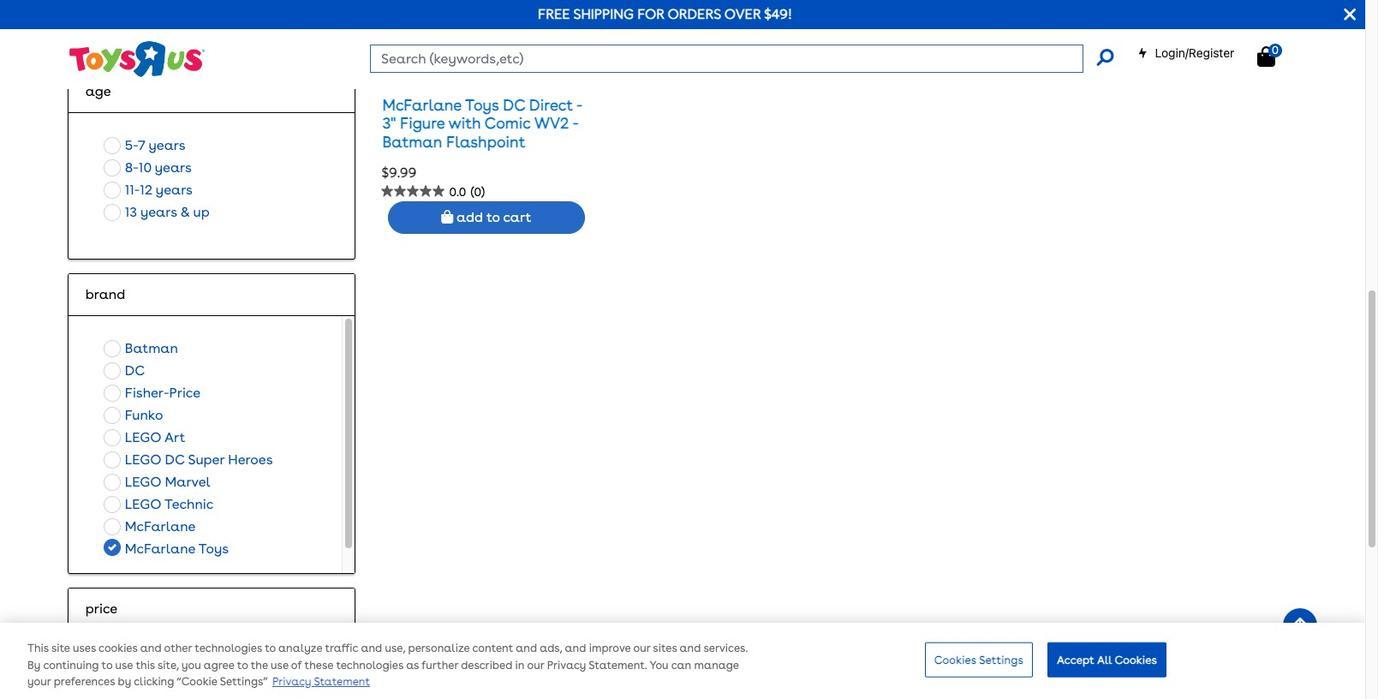 Task type: describe. For each thing, give the bounding box(es) containing it.
years inside button
[[140, 204, 177, 221]]

mcfarlane for mcfarlane toys
[[125, 541, 195, 557]]

orders
[[668, 6, 722, 22]]

marvel
[[165, 474, 211, 490]]

mcfarlane inside button
[[125, 519, 196, 535]]

lego technic
[[125, 496, 214, 513]]

to inside 'add to cart' button
[[487, 209, 500, 226]]

preferences
[[54, 676, 115, 689]]

to up settings"
[[237, 659, 248, 672]]

personalize
[[408, 642, 470, 655]]

statement
[[314, 676, 370, 689]]

cart
[[503, 209, 532, 226]]

privacy statement link
[[272, 676, 370, 689]]

lego art
[[125, 430, 186, 446]]

11-
[[125, 182, 140, 198]]

this
[[136, 659, 155, 672]]

lego for lego art
[[125, 430, 161, 446]]

this site uses cookies and other technologies to analyze traffic and use, personalize content and ads, and improve our sites and services. by continuing to use this site, you agree to the use of these technologies as further described in our privacy statement. you can manage your preferences by clicking "cookie settings"
[[27, 642, 748, 689]]

13 years & up
[[125, 204, 210, 221]]

technic
[[164, 496, 214, 513]]

price
[[85, 601, 118, 617]]

over
[[725, 6, 761, 22]]

you
[[182, 659, 201, 672]]

1 vertical spatial technologies
[[336, 659, 404, 672]]

site
[[51, 642, 70, 655]]

lego for lego marvel
[[125, 474, 161, 490]]

shipping
[[574, 6, 634, 22]]

super
[[188, 452, 225, 468]]

by
[[118, 676, 131, 689]]

privacy statement
[[272, 676, 370, 689]]

12
[[140, 182, 153, 198]]

these
[[305, 659, 334, 672]]

analyze
[[279, 642, 322, 655]]

years for 8-10 years
[[155, 160, 192, 176]]

lego dc super heroes
[[125, 452, 273, 468]]

to up the
[[265, 642, 276, 655]]

direct
[[529, 96, 573, 114]]

brand
[[85, 286, 125, 303]]

- inside button
[[144, 655, 149, 671]]

2 vertical spatial dc
[[165, 452, 185, 468]]

Enter Keyword or Item No. search field
[[370, 45, 1084, 73]]

price element
[[85, 599, 338, 620]]

free shipping for orders over $49!
[[538, 6, 793, 22]]

lego for lego technic
[[125, 496, 161, 513]]

5-7 years button
[[98, 135, 191, 157]]

free
[[538, 6, 570, 22]]

add
[[457, 209, 483, 226]]

11-12 years button
[[98, 179, 198, 202]]

of
[[291, 659, 302, 672]]

fisher-
[[125, 385, 169, 401]]

1 vertical spatial -
[[573, 114, 579, 132]]

$0 - $15 button
[[98, 652, 177, 675]]

mcfarlane toys dc direct - 3" figure with comic wv2 - batman flashpoint
[[383, 96, 582, 151]]

lego technic button
[[98, 494, 219, 516]]

3 and from the left
[[516, 642, 537, 655]]

lego dc super heroes button
[[98, 449, 278, 472]]

ads,
[[540, 642, 563, 655]]

batman inside batman button
[[125, 340, 178, 357]]

7
[[138, 137, 145, 154]]

heroes
[[228, 452, 273, 468]]

mcfarlane button
[[98, 516, 201, 538]]

8-10 years
[[125, 160, 192, 176]]

agree
[[204, 659, 234, 672]]

lego art button
[[98, 427, 191, 449]]

sites
[[653, 642, 677, 655]]

4 and from the left
[[565, 642, 586, 655]]

5 and from the left
[[680, 642, 701, 655]]

years for 5-7 years
[[149, 137, 186, 154]]

3"
[[383, 114, 396, 132]]

accept all cookies button
[[1048, 642, 1167, 678]]

use,
[[385, 642, 406, 655]]

mcfarlane toys dc direct - 3" figure with comic wv2 - batman flashpoint image
[[416, 0, 557, 56]]

other
[[164, 642, 192, 655]]

0 vertical spatial our
[[634, 642, 651, 655]]

&
[[180, 204, 190, 221]]

mcfarlane toys button
[[98, 538, 234, 563]]

cookies inside cookies settings "button"
[[935, 653, 977, 666]]

cookies settings
[[935, 653, 1024, 666]]

0 horizontal spatial dc
[[125, 363, 145, 379]]

age
[[85, 83, 111, 100]]

dc button
[[98, 360, 150, 382]]

11-12 years
[[125, 182, 193, 198]]

the
[[251, 659, 268, 672]]

brand element
[[85, 285, 338, 305]]

fisher-price
[[125, 385, 201, 401]]

(0)
[[471, 185, 485, 199]]

8-
[[125, 160, 139, 176]]



Task type: vqa. For each thing, say whether or not it's contained in the screenshot.
What is Toys"R"Us International Shipping policy? link
no



Task type: locate. For each thing, give the bounding box(es) containing it.
0 horizontal spatial batman
[[125, 340, 178, 357]]

None search field
[[370, 45, 1114, 73]]

1 and from the left
[[140, 642, 162, 655]]

settings"
[[220, 676, 268, 689]]

cookies
[[99, 642, 138, 655]]

our left sites
[[634, 642, 651, 655]]

mcfarlane toys
[[125, 541, 229, 557]]

2 vertical spatial mcfarlane
[[125, 541, 195, 557]]

2 horizontal spatial dc
[[503, 96, 526, 114]]

0
[[1273, 44, 1279, 56]]

13 years & up button
[[98, 202, 215, 224]]

1 horizontal spatial privacy
[[547, 659, 586, 672]]

and right ads, at the bottom left of the page
[[565, 642, 586, 655]]

0 horizontal spatial technologies
[[195, 642, 262, 655]]

shopping bag image for 'add to cart' button
[[442, 210, 454, 224]]

traffic
[[325, 642, 358, 655]]

content
[[473, 642, 513, 655]]

mcfarlane inside mcfarlane toys dc direct - 3" figure with comic wv2 - batman flashpoint
[[383, 96, 462, 114]]

1 horizontal spatial batman
[[383, 133, 442, 151]]

1 horizontal spatial our
[[634, 642, 651, 655]]

toys up with
[[465, 96, 499, 114]]

2 and from the left
[[361, 642, 382, 655]]

uses
[[73, 642, 96, 655]]

add to cart
[[454, 209, 532, 226]]

1 use from the left
[[115, 659, 133, 672]]

0 vertical spatial -
[[577, 96, 582, 114]]

batman up dc button
[[125, 340, 178, 357]]

shopping bag image right login/register
[[1258, 46, 1276, 67]]

privacy down ads, at the bottom left of the page
[[547, 659, 586, 672]]

funko button
[[98, 405, 168, 427]]

0 vertical spatial privacy
[[547, 659, 586, 672]]

fisher-price button
[[98, 382, 206, 405]]

with
[[449, 114, 481, 132]]

mcfarlane for mcfarlane toys dc direct - 3" figure with comic wv2 - batman flashpoint
[[383, 96, 462, 114]]

technologies down the use,
[[336, 659, 404, 672]]

cookies left settings
[[935, 653, 977, 666]]

1 horizontal spatial use
[[271, 659, 289, 672]]

shopping bag image inside 'add to cart' button
[[442, 210, 454, 224]]

and
[[140, 642, 162, 655], [361, 642, 382, 655], [516, 642, 537, 655], [565, 642, 586, 655], [680, 642, 701, 655]]

dc down batman button
[[125, 363, 145, 379]]

0 vertical spatial technologies
[[195, 642, 262, 655]]

toys r us image
[[67, 40, 205, 79]]

login/register
[[1156, 45, 1235, 60]]

lego marvel
[[125, 474, 211, 490]]

cookies right all
[[1115, 653, 1158, 666]]

toys for mcfarlane toys dc direct - 3" figure with comic wv2 - batman flashpoint
[[465, 96, 499, 114]]

privacy down of
[[272, 676, 311, 689]]

technologies up agree
[[195, 642, 262, 655]]

use
[[115, 659, 133, 672], [271, 659, 289, 672]]

privacy
[[547, 659, 586, 672], [272, 676, 311, 689]]

1 vertical spatial toys
[[199, 541, 229, 557]]

0.0
[[449, 185, 466, 199]]

flashpoint
[[446, 133, 526, 151]]

mcfarlane toys dc direct - 3" figure with comic wv2 - batman flashpoint link
[[383, 96, 582, 151]]

3 lego from the top
[[125, 474, 161, 490]]

lego up mcfarlane button
[[125, 496, 161, 513]]

lego
[[125, 430, 161, 446], [125, 452, 161, 468], [125, 474, 161, 490], [125, 496, 161, 513]]

1 horizontal spatial shopping bag image
[[1258, 46, 1276, 67]]

figure
[[400, 114, 445, 132]]

years up the 8-10 years
[[149, 137, 186, 154]]

0 link
[[1258, 44, 1293, 68]]

$15
[[152, 655, 172, 671]]

2 vertical spatial -
[[144, 655, 149, 671]]

toys inside button
[[199, 541, 229, 557]]

in
[[516, 659, 525, 672]]

dc up comic
[[503, 96, 526, 114]]

1 vertical spatial mcfarlane
[[125, 519, 196, 535]]

can
[[672, 659, 692, 672]]

mcfarlane inside button
[[125, 541, 195, 557]]

$0 - $15
[[125, 655, 172, 671]]

and up in
[[516, 642, 537, 655]]

for
[[638, 6, 665, 22]]

funko
[[125, 407, 163, 424]]

and left the use,
[[361, 642, 382, 655]]

clicking
[[134, 676, 174, 689]]

"cookie
[[177, 676, 217, 689]]

up
[[193, 204, 210, 221]]

site,
[[158, 659, 179, 672]]

1 vertical spatial batman
[[125, 340, 178, 357]]

8-10 years button
[[98, 157, 197, 179]]

toys down technic
[[199, 541, 229, 557]]

0 horizontal spatial toys
[[199, 541, 229, 557]]

improve
[[589, 642, 631, 655]]

1 vertical spatial privacy
[[272, 676, 311, 689]]

0 vertical spatial batman
[[383, 133, 442, 151]]

described
[[461, 659, 513, 672]]

0 horizontal spatial use
[[115, 659, 133, 672]]

art
[[165, 430, 186, 446]]

0 vertical spatial mcfarlane
[[383, 96, 462, 114]]

0 vertical spatial dc
[[503, 96, 526, 114]]

and up this
[[140, 642, 162, 655]]

- right wv2
[[573, 114, 579, 132]]

and up can
[[680, 642, 701, 655]]

shopping bag image inside 0 link
[[1258, 46, 1276, 67]]

2 lego from the top
[[125, 452, 161, 468]]

comic
[[485, 114, 531, 132]]

1 vertical spatial shopping bag image
[[442, 210, 454, 224]]

lego down funko
[[125, 430, 161, 446]]

$9.99
[[382, 164, 417, 180]]

lego up lego technic button
[[125, 474, 161, 490]]

years inside button
[[156, 182, 193, 198]]

years up 13 years & up
[[156, 182, 193, 198]]

1 horizontal spatial technologies
[[336, 659, 404, 672]]

all
[[1098, 653, 1112, 666]]

batman down figure
[[383, 133, 442, 151]]

0 vertical spatial shopping bag image
[[1258, 46, 1276, 67]]

1 vertical spatial dc
[[125, 363, 145, 379]]

years up 11-12 years
[[155, 160, 192, 176]]

5-7 years
[[125, 137, 186, 154]]

1 horizontal spatial toys
[[465, 96, 499, 114]]

as
[[406, 659, 419, 672]]

- right direct
[[577, 96, 582, 114]]

2 use from the left
[[271, 659, 289, 672]]

cookies inside "accept all cookies" button
[[1115, 653, 1158, 666]]

to right add
[[487, 209, 500, 226]]

1 vertical spatial our
[[527, 659, 544, 672]]

mcfarlane up figure
[[383, 96, 462, 114]]

privacy inside this site uses cookies and other technologies to analyze traffic and use, personalize content and ads, and improve our sites and services. by continuing to use this site, you agree to the use of these technologies as further described in our privacy statement. you can manage your preferences by clicking "cookie settings"
[[547, 659, 586, 672]]

continuing
[[43, 659, 99, 672]]

use up by
[[115, 659, 133, 672]]

1 lego from the top
[[125, 430, 161, 446]]

batman
[[383, 133, 442, 151], [125, 340, 178, 357]]

close button image
[[1345, 5, 1357, 24]]

toys
[[465, 96, 499, 114], [199, 541, 229, 557]]

our right in
[[527, 659, 544, 672]]

4 lego from the top
[[125, 496, 161, 513]]

lego for lego dc super heroes
[[125, 452, 161, 468]]

settings
[[980, 653, 1024, 666]]

manage
[[695, 659, 739, 672]]

free shipping for orders over $49! link
[[538, 6, 793, 22]]

batman button
[[98, 338, 183, 360]]

1 horizontal spatial dc
[[165, 452, 185, 468]]

10
[[139, 160, 152, 176]]

cookies settings button
[[925, 642, 1033, 678]]

dc down art
[[165, 452, 185, 468]]

lego marvel button
[[98, 472, 216, 494]]

0 horizontal spatial our
[[527, 659, 544, 672]]

0 horizontal spatial privacy
[[272, 676, 311, 689]]

1 cookies from the left
[[935, 653, 977, 666]]

accept all cookies
[[1057, 653, 1158, 666]]

0 horizontal spatial shopping bag image
[[442, 210, 454, 224]]

services.
[[704, 642, 748, 655]]

age element
[[85, 82, 338, 102]]

toys inside mcfarlane toys dc direct - 3" figure with comic wv2 - batman flashpoint
[[465, 96, 499, 114]]

to
[[487, 209, 500, 226], [265, 642, 276, 655], [102, 659, 113, 672], [237, 659, 248, 672]]

$49!
[[765, 6, 793, 22]]

dc inside mcfarlane toys dc direct - 3" figure with comic wv2 - batman flashpoint
[[503, 96, 526, 114]]

lego down lego art button
[[125, 452, 161, 468]]

by
[[27, 659, 41, 672]]

0 horizontal spatial cookies
[[935, 653, 977, 666]]

shopping bag image for 0 link
[[1258, 46, 1276, 67]]

your
[[27, 676, 51, 689]]

accept
[[1057, 653, 1095, 666]]

years down 11-12 years
[[140, 204, 177, 221]]

you
[[650, 659, 669, 672]]

years for 11-12 years
[[156, 182, 193, 198]]

dc
[[503, 96, 526, 114], [125, 363, 145, 379], [165, 452, 185, 468]]

- right $0
[[144, 655, 149, 671]]

further
[[422, 659, 459, 672]]

batman inside mcfarlane toys dc direct - 3" figure with comic wv2 - batman flashpoint
[[383, 133, 442, 151]]

mcfarlane down mcfarlane button
[[125, 541, 195, 557]]

shopping bag image
[[1258, 46, 1276, 67], [442, 210, 454, 224]]

$0
[[125, 655, 141, 671]]

0.0 (0)
[[449, 185, 485, 199]]

1 horizontal spatial cookies
[[1115, 653, 1158, 666]]

use left of
[[271, 659, 289, 672]]

cookies
[[935, 653, 977, 666], [1115, 653, 1158, 666]]

shopping bag image left add
[[442, 210, 454, 224]]

0 vertical spatial toys
[[465, 96, 499, 114]]

mcfarlane down lego technic button
[[125, 519, 196, 535]]

to down cookies
[[102, 659, 113, 672]]

login/register button
[[1138, 45, 1235, 62]]

toys for mcfarlane toys
[[199, 541, 229, 557]]

2 cookies from the left
[[1115, 653, 1158, 666]]



